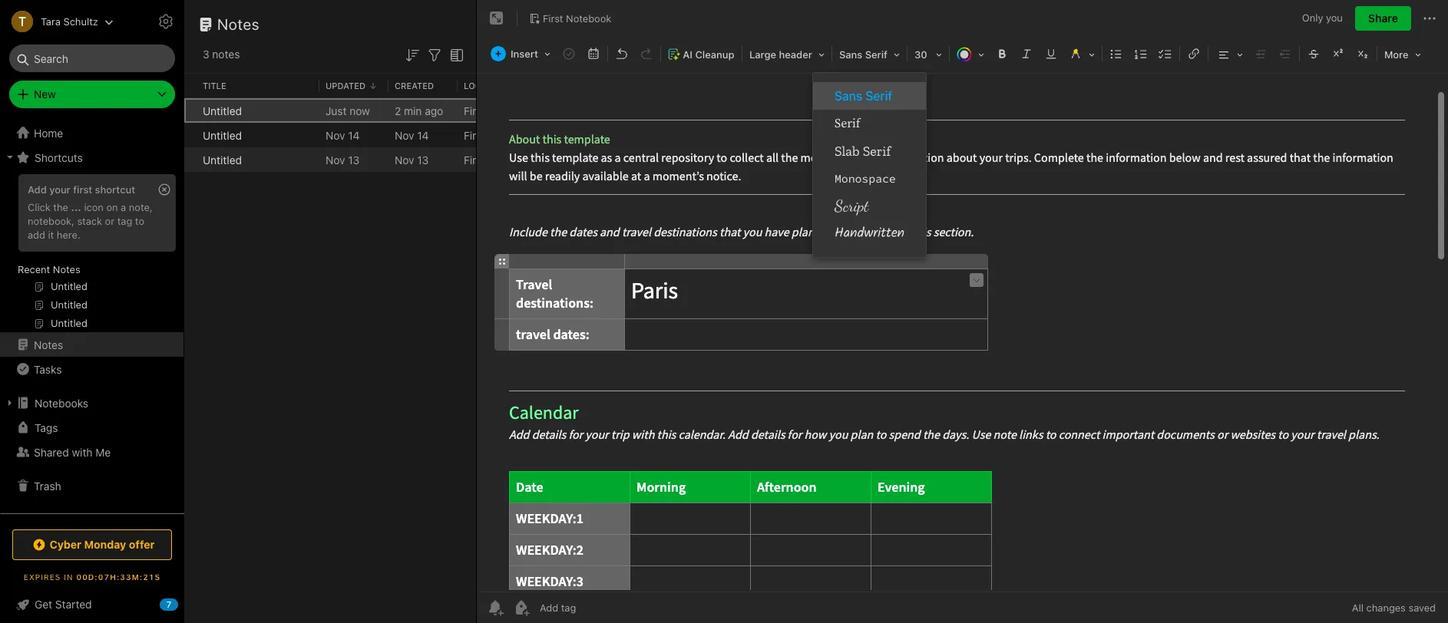 Task type: vqa. For each thing, say whether or not it's contained in the screenshot.
Sans in menu item
yes



Task type: locate. For each thing, give the bounding box(es) containing it.
1 horizontal spatial 13
[[417, 153, 429, 166]]

3 untitled from the top
[[203, 153, 242, 166]]

2 13 from the left
[[417, 153, 429, 166]]

first
[[73, 184, 92, 196]]

14 down now at the top
[[348, 129, 360, 142]]

expires
[[24, 573, 61, 582]]

Alignment field
[[1210, 43, 1249, 65]]

0 horizontal spatial nov 13
[[326, 153, 360, 166]]

14
[[348, 129, 360, 142], [417, 129, 429, 142]]

first notebook inside button
[[543, 12, 612, 24]]

sans serif inside menu item
[[835, 89, 892, 103]]

sans serif inside "font family" field
[[839, 48, 888, 61]]

0 vertical spatial sans serif
[[839, 48, 888, 61]]

sans serif
[[839, 48, 888, 61], [835, 89, 892, 103]]

0 vertical spatial untitled
[[203, 104, 242, 117]]

Heading level field
[[744, 43, 830, 65]]

serif
[[865, 48, 888, 61], [866, 89, 892, 103], [835, 116, 860, 131], [863, 143, 891, 160]]

notebooks
[[35, 397, 88, 410]]

notes up tasks on the bottom of the page
[[34, 338, 63, 351]]

icon
[[84, 201, 104, 213]]

ai cleanup
[[683, 48, 734, 61]]

sans inside menu item
[[835, 89, 863, 103]]

2 untitled from the top
[[203, 129, 242, 142]]

subscript image
[[1352, 43, 1374, 65]]

1 nov 13 from the left
[[326, 153, 360, 166]]

add a reminder image
[[486, 599, 505, 617]]

2 min ago
[[395, 104, 443, 117]]

cyber monday offer
[[50, 538, 155, 551]]

tara
[[41, 15, 61, 27]]

italic image
[[1016, 43, 1037, 65]]

updated
[[326, 80, 366, 90]]

0 horizontal spatial nov 14
[[326, 129, 360, 142]]

script
[[835, 197, 869, 216]]

sans serif up sans serif link
[[839, 48, 888, 61]]

add
[[28, 229, 45, 241]]

group
[[0, 170, 184, 339]]

note window element
[[477, 0, 1448, 624]]

home
[[34, 126, 63, 139]]

nov 14
[[326, 129, 360, 142], [395, 129, 429, 142]]

shortcuts
[[35, 151, 83, 164]]

sans up 'serif' link
[[835, 89, 863, 103]]

cell inside row group
[[184, 98, 197, 123]]

trash
[[34, 480, 61, 493]]

Font color field
[[951, 43, 990, 65]]

1 nov 14 from the left
[[326, 129, 360, 142]]

nov 13 down min
[[395, 153, 429, 166]]

Insert field
[[487, 43, 556, 65]]

cleanup
[[695, 48, 734, 61]]

13
[[348, 153, 360, 166], [417, 153, 429, 166]]

your
[[49, 184, 71, 196]]

new
[[34, 88, 56, 101]]

undo image
[[611, 43, 633, 65]]

notes inside group
[[53, 263, 80, 276]]

serif up the monospace link
[[863, 143, 891, 160]]

Account field
[[0, 6, 113, 37]]

insert link image
[[1183, 43, 1205, 65]]

serif up sans serif link
[[865, 48, 888, 61]]

with
[[72, 446, 93, 459]]

slab serif
[[835, 143, 891, 160]]

None search field
[[20, 45, 164, 72]]

Help and Learning task checklist field
[[0, 593, 184, 617]]

notes up notes
[[217, 15, 260, 33]]

ago
[[425, 104, 443, 117]]

nov 14 down just now
[[326, 129, 360, 142]]

1 horizontal spatial nov 14
[[395, 129, 429, 142]]

13 down 2 min ago on the top left
[[417, 153, 429, 166]]

home link
[[0, 121, 184, 145]]

first inside button
[[543, 12, 563, 24]]

notebook
[[566, 12, 612, 24], [488, 104, 537, 117], [488, 129, 537, 142], [488, 153, 537, 166]]

Add tag field
[[538, 601, 653, 615]]

1 vertical spatial sans
[[835, 89, 863, 103]]

share
[[1368, 12, 1398, 25]]

More actions field
[[1421, 6, 1439, 31]]

share button
[[1355, 6, 1411, 31]]

tasks button
[[0, 357, 184, 382]]

Add filters field
[[425, 45, 444, 64]]

sans
[[839, 48, 863, 61], [835, 89, 863, 103]]

settings image
[[157, 12, 175, 31]]

Font family field
[[834, 43, 905, 65]]

0 horizontal spatial 13
[[348, 153, 360, 166]]

dropdown list menu
[[813, 82, 926, 248]]

large header
[[749, 48, 812, 61]]

1 horizontal spatial 14
[[417, 129, 429, 142]]

created
[[395, 80, 434, 90]]

13 down now at the top
[[348, 153, 360, 166]]

sans up sans serif link
[[839, 48, 863, 61]]

row group
[[184, 98, 734, 172]]

first
[[543, 12, 563, 24], [464, 104, 486, 117], [464, 129, 486, 142], [464, 153, 486, 166]]

schultz
[[63, 15, 98, 27]]

shared with me link
[[0, 440, 184, 465]]

2 nov 14 from the left
[[395, 129, 429, 142]]

cyber monday offer button
[[12, 530, 172, 561]]

now
[[350, 104, 370, 117]]

to
[[135, 215, 144, 227]]

click the ...
[[28, 201, 81, 213]]

large
[[749, 48, 776, 61]]

slab
[[835, 143, 860, 160]]

1 vertical spatial untitled
[[203, 129, 242, 142]]

2 vertical spatial notes
[[34, 338, 63, 351]]

nov 13 down just now
[[326, 153, 360, 166]]

0 horizontal spatial 14
[[348, 129, 360, 142]]

or
[[105, 215, 115, 227]]

serif inside menu item
[[866, 89, 892, 103]]

nov 14 down min
[[395, 129, 429, 142]]

notes right recent
[[53, 263, 80, 276]]

Highlight field
[[1064, 43, 1100, 65]]

expires in 00d:07h:33m:20s
[[24, 573, 161, 582]]

sans serif up 'serif' link
[[835, 89, 892, 103]]

me
[[95, 446, 111, 459]]

serif up 'serif' link
[[866, 89, 892, 103]]

14 down 2 min ago on the top left
[[417, 129, 429, 142]]

1 vertical spatial notes
[[53, 263, 80, 276]]

just now
[[326, 104, 370, 117]]

untitled for nov 13
[[203, 153, 242, 166]]

add your first shortcut
[[28, 184, 135, 196]]

serif inside "font family" field
[[865, 48, 888, 61]]

just
[[326, 104, 347, 117]]

location
[[464, 80, 507, 90]]

tree
[[0, 121, 184, 513]]

add
[[28, 184, 47, 196]]

2 vertical spatial untitled
[[203, 153, 242, 166]]

nov 13
[[326, 153, 360, 166], [395, 153, 429, 166]]

1 horizontal spatial nov 13
[[395, 153, 429, 166]]

tags button
[[0, 415, 184, 440]]

group containing add your first shortcut
[[0, 170, 184, 339]]

first notebook
[[543, 12, 612, 24], [464, 104, 537, 117], [464, 129, 537, 142], [464, 153, 537, 166]]

0 vertical spatial sans
[[839, 48, 863, 61]]

1 vertical spatial sans serif
[[835, 89, 892, 103]]

cell
[[184, 98, 197, 123]]



Task type: describe. For each thing, give the bounding box(es) containing it.
0 vertical spatial notes
[[217, 15, 260, 33]]

3 notes
[[203, 48, 240, 61]]

monospace link
[[813, 165, 926, 193]]

here.
[[57, 229, 80, 241]]

7
[[166, 600, 171, 610]]

notes
[[212, 48, 240, 61]]

stack
[[77, 215, 102, 227]]

ai
[[683, 48, 693, 61]]

only you
[[1302, 12, 1343, 24]]

notebooks link
[[0, 391, 184, 415]]

trash link
[[0, 474, 184, 498]]

superscript image
[[1328, 43, 1349, 65]]

serif link
[[813, 110, 926, 137]]

recent notes
[[18, 263, 80, 276]]

all changes saved
[[1352, 602, 1436, 614]]

shared with me
[[34, 446, 111, 459]]

row group containing untitled
[[184, 98, 734, 172]]

note,
[[129, 201, 153, 213]]

recent
[[18, 263, 50, 276]]

sans inside "font family" field
[[839, 48, 863, 61]]

script handwritten
[[835, 197, 905, 245]]

2
[[395, 104, 401, 117]]

2 nov 13 from the left
[[395, 153, 429, 166]]

handwritten link
[[813, 220, 926, 248]]

slab serif link
[[813, 137, 926, 165]]

ai cleanup button
[[663, 43, 740, 65]]

handwritten
[[835, 223, 905, 245]]

on
[[106, 201, 118, 213]]

cyber
[[50, 538, 81, 551]]

3
[[203, 48, 209, 61]]

Note Editor text field
[[477, 74, 1448, 592]]

tags
[[35, 421, 58, 434]]

add filters image
[[425, 46, 444, 64]]

only
[[1302, 12, 1323, 24]]

new button
[[9, 81, 175, 108]]

notes inside 'link'
[[34, 338, 63, 351]]

offer
[[129, 538, 155, 551]]

2 14 from the left
[[417, 129, 429, 142]]

30
[[915, 48, 927, 61]]

started
[[55, 598, 92, 611]]

1 untitled from the top
[[203, 104, 242, 117]]

...
[[71, 201, 81, 213]]

first notebook button
[[524, 8, 617, 29]]

insert
[[511, 48, 538, 60]]

sans serif link
[[813, 82, 926, 110]]

in
[[64, 573, 73, 582]]

serif up slab
[[835, 116, 860, 131]]

notebook inside button
[[566, 12, 612, 24]]

changes
[[1367, 602, 1406, 614]]

tree containing home
[[0, 121, 184, 513]]

script link
[[813, 193, 926, 220]]

notes link
[[0, 333, 184, 357]]

get started
[[35, 598, 92, 611]]

tasks
[[34, 363, 62, 376]]

Search text field
[[20, 45, 164, 72]]

tara schultz
[[41, 15, 98, 27]]

untitled for nov 14
[[203, 129, 242, 142]]

Font size field
[[909, 43, 948, 65]]

00d:07h:33m:20s
[[76, 573, 161, 582]]

checklist image
[[1155, 43, 1176, 65]]

you
[[1326, 12, 1343, 24]]

sans serif menu item
[[813, 82, 926, 110]]

shared
[[34, 446, 69, 459]]

notebook,
[[28, 215, 74, 227]]

more actions image
[[1421, 9, 1439, 28]]

Sort options field
[[403, 45, 422, 64]]

saved
[[1409, 602, 1436, 614]]

click
[[28, 201, 51, 213]]

underline image
[[1040, 43, 1062, 65]]

min
[[404, 104, 422, 117]]

it
[[48, 229, 54, 241]]

More field
[[1379, 43, 1426, 65]]

header
[[779, 48, 812, 61]]

get
[[35, 598, 52, 611]]

numbered list image
[[1130, 43, 1152, 65]]

click to collapse image
[[179, 595, 190, 614]]

bold image
[[991, 43, 1013, 65]]

a
[[121, 201, 126, 213]]

title
[[203, 80, 226, 90]]

icon on a note, notebook, stack or tag to add it here.
[[28, 201, 153, 241]]

more
[[1385, 48, 1409, 61]]

calendar event image
[[583, 43, 604, 65]]

group inside tree
[[0, 170, 184, 339]]

all
[[1352, 602, 1364, 614]]

the
[[53, 201, 68, 213]]

expand notebooks image
[[4, 397, 16, 409]]

expand note image
[[488, 9, 506, 28]]

1 14 from the left
[[348, 129, 360, 142]]

monday
[[84, 538, 126, 551]]

tag
[[117, 215, 132, 227]]

1 13 from the left
[[348, 153, 360, 166]]

shortcuts button
[[0, 145, 184, 170]]

strikethrough image
[[1303, 43, 1325, 65]]

add tag image
[[512, 599, 531, 617]]

bulleted list image
[[1106, 43, 1127, 65]]

monospace
[[835, 171, 896, 186]]

View options field
[[444, 45, 466, 64]]

shortcut
[[95, 184, 135, 196]]



